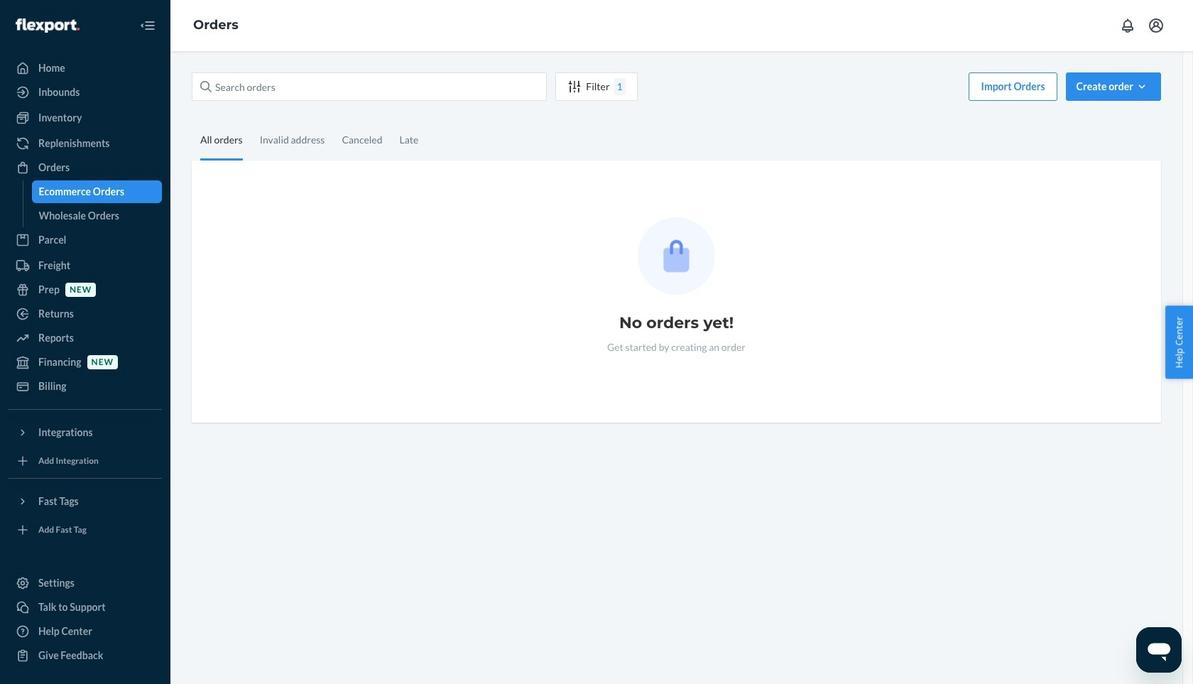 Task type: locate. For each thing, give the bounding box(es) containing it.
Search orders text field
[[192, 72, 547, 101]]

empty list image
[[638, 217, 716, 295]]

close navigation image
[[139, 17, 156, 34]]

flexport logo image
[[16, 18, 79, 32]]



Task type: vqa. For each thing, say whether or not it's contained in the screenshot.
orders
no



Task type: describe. For each thing, give the bounding box(es) containing it.
open account menu image
[[1148, 17, 1166, 34]]

search image
[[200, 81, 212, 92]]

open notifications image
[[1120, 17, 1137, 34]]



